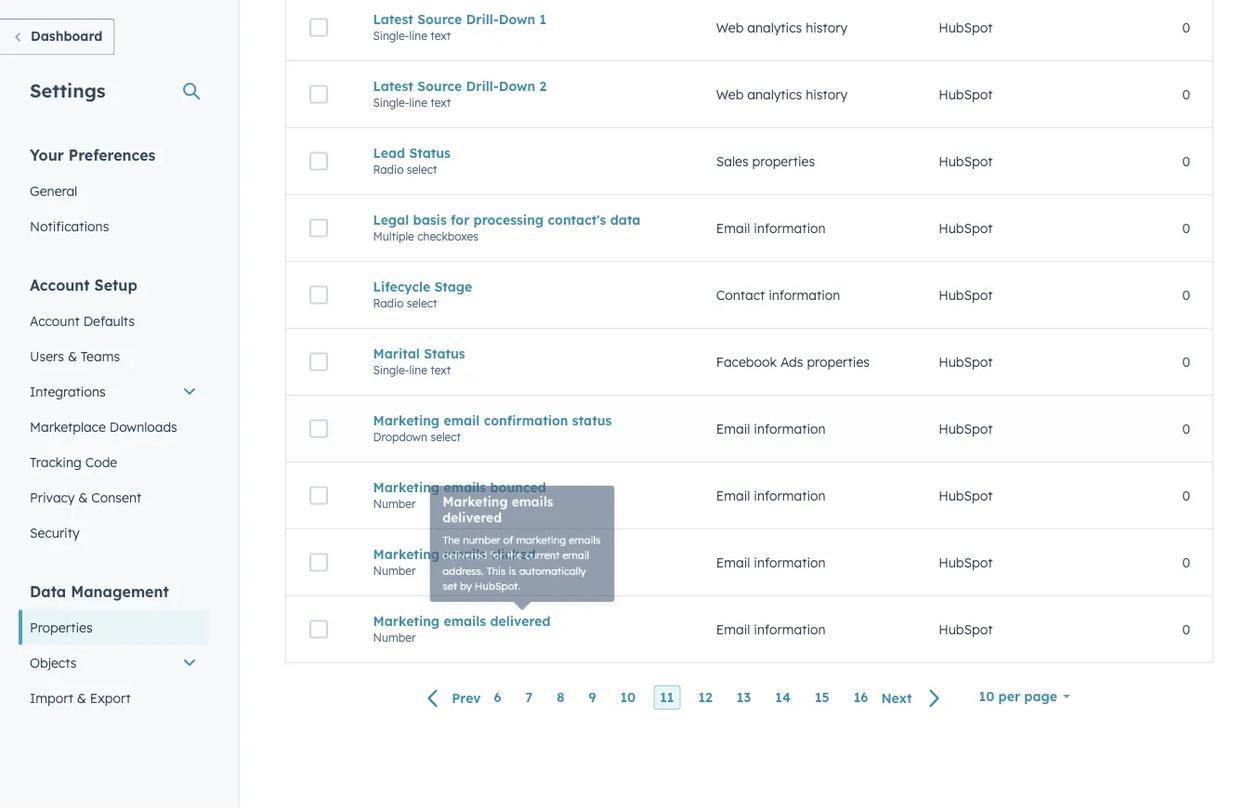 Task type: locate. For each thing, give the bounding box(es) containing it.
status
[[409, 145, 451, 161], [424, 346, 465, 362]]

14
[[776, 690, 791, 706]]

confirmation
[[484, 412, 568, 429]]

marketing for marketing emails clicked
[[373, 546, 440, 563]]

marketing for marketing emails bounced
[[373, 479, 440, 496]]

1 vertical spatial latest
[[373, 78, 414, 94]]

0 vertical spatial for
[[451, 212, 470, 228]]

marketing up dropdown
[[373, 412, 440, 429]]

teams
[[81, 348, 120, 364]]

single- up lead
[[373, 96, 409, 109]]

2 source from the top
[[417, 78, 462, 94]]

delivered
[[452, 520, 504, 535], [452, 555, 491, 567], [490, 613, 551, 630]]

& inside data management element
[[77, 690, 86, 706]]

& left export
[[77, 690, 86, 706]]

latest source drill-down 2 single-line text
[[373, 78, 547, 109]]

0 for latest source drill-down 1
[[1183, 19, 1191, 36]]

data
[[610, 212, 641, 228]]

0 for lifecycle stage
[[1183, 287, 1191, 303]]

checkboxes
[[417, 229, 479, 243]]

2 radio from the top
[[373, 296, 404, 310]]

text up marketing email confirmation status dropdown select
[[431, 363, 451, 377]]

delivered down hubspot.
[[490, 613, 551, 630]]

status
[[572, 412, 612, 429]]

contact's
[[548, 212, 606, 228]]

0 vertical spatial web
[[717, 19, 744, 36]]

8 hubspot from the top
[[939, 488, 993, 504]]

0 vertical spatial delivered
[[452, 520, 504, 535]]

6 0 from the top
[[1183, 354, 1191, 370]]

legal
[[373, 212, 409, 228]]

marketing left the
[[373, 546, 440, 563]]

13
[[737, 690, 751, 706]]

0 vertical spatial drill-
[[466, 11, 499, 27]]

emails left the bounced
[[444, 479, 486, 496]]

single- for latest source drill-down 1
[[373, 29, 409, 43]]

1 vertical spatial select
[[407, 296, 437, 310]]

2 drill- from the top
[[466, 78, 499, 94]]

users & teams link
[[19, 339, 208, 374]]

9 0 from the top
[[1183, 555, 1191, 571]]

marital
[[373, 346, 420, 362]]

3 email from the top
[[717, 488, 751, 504]]

1 radio from the top
[[373, 162, 404, 176]]

3 single- from the top
[[373, 363, 409, 377]]

select right dropdown
[[431, 430, 461, 444]]

marketing down marketing emails clicked number
[[373, 613, 440, 630]]

marketing inside marketing email confirmation status dropdown select
[[373, 412, 440, 429]]

import & export link
[[19, 681, 208, 716]]

hubspot for latest source drill-down 2
[[939, 86, 993, 102]]

2 single- from the top
[[373, 96, 409, 109]]

1 vertical spatial drill-
[[466, 78, 499, 94]]

text inside latest source drill-down 1 single-line text
[[431, 29, 451, 43]]

0 vertical spatial web analytics history
[[717, 19, 848, 36]]

1 history from the top
[[806, 19, 848, 36]]

0 vertical spatial latest
[[373, 11, 414, 27]]

facebook ads properties
[[717, 354, 870, 370]]

text for latest source drill-down 2
[[431, 96, 451, 109]]

2 line from the top
[[409, 96, 427, 109]]

contact
[[717, 287, 765, 303]]

3 text from the top
[[431, 363, 451, 377]]

7 hubspot from the top
[[939, 421, 993, 437]]

for inside marketing emails delivered the number of marketing emails delivered for the current email address. this is automatically set by hubspot.
[[494, 555, 506, 567]]

5 hubspot from the top
[[939, 287, 993, 303]]

2 email from the top
[[717, 421, 751, 437]]

for
[[451, 212, 470, 228], [494, 555, 506, 567]]

number
[[470, 541, 503, 553]]

1 web from the top
[[717, 19, 744, 36]]

emails down set
[[444, 613, 486, 630]]

is
[[510, 569, 517, 580]]

marketing
[[373, 412, 440, 429], [373, 479, 440, 496], [452, 506, 510, 520], [373, 546, 440, 563], [373, 613, 440, 630]]

single- inside latest source drill-down 2 single-line text
[[373, 96, 409, 109]]

status inside marital status single-line text
[[424, 346, 465, 362]]

& right users
[[68, 348, 77, 364]]

6 hubspot from the top
[[939, 354, 993, 370]]

privacy
[[30, 489, 75, 506]]

1 vertical spatial web analytics history
[[717, 86, 848, 102]]

emails up address.
[[444, 546, 486, 563]]

latest for latest source drill-down 1
[[373, 11, 414, 27]]

marketing inside marketing emails bounced number
[[373, 479, 440, 496]]

4 0 from the top
[[1183, 220, 1191, 236]]

0 horizontal spatial email
[[444, 412, 480, 429]]

radio inside the lead status radio select
[[373, 162, 404, 176]]

emails inside marketing emails clicked number
[[444, 546, 486, 563]]

status for marital status
[[424, 346, 465, 362]]

hubspot for marketing emails delivered
[[939, 622, 993, 638]]

status inside the lead status radio select
[[409, 145, 451, 161]]

marketing inside marketing emails clicked number
[[373, 546, 440, 563]]

0 for marketing emails clicked
[[1183, 555, 1191, 571]]

source for latest source drill-down 2
[[417, 78, 462, 94]]

2 history from the top
[[806, 86, 848, 102]]

2 vertical spatial single-
[[373, 363, 409, 377]]

select down lifecycle
[[407, 296, 437, 310]]

1 drill- from the top
[[466, 11, 499, 27]]

security
[[30, 525, 80, 541]]

for up the this at bottom left
[[494, 555, 506, 567]]

0 vertical spatial down
[[499, 11, 536, 27]]

1 vertical spatial radio
[[373, 296, 404, 310]]

email left confirmation
[[444, 412, 480, 429]]

legal basis for processing contact's data multiple checkboxes
[[373, 212, 641, 243]]

hubspot for marketing emails bounced
[[939, 488, 993, 504]]

radio down lead
[[373, 162, 404, 176]]

1 0 from the top
[[1183, 19, 1191, 36]]

information
[[754, 220, 826, 236], [769, 287, 841, 303], [754, 421, 826, 437], [754, 488, 826, 504], [754, 555, 826, 571], [754, 622, 826, 638]]

select
[[407, 162, 437, 176], [407, 296, 437, 310], [431, 430, 461, 444]]

1 horizontal spatial email
[[558, 555, 582, 567]]

marketing
[[517, 541, 561, 553]]

marketing emails bounced number
[[373, 479, 546, 511]]

2 down from the top
[[499, 78, 536, 94]]

8 0 from the top
[[1183, 488, 1191, 504]]

source down latest source drill-down 1 single-line text
[[417, 78, 462, 94]]

number inside marketing emails delivered number
[[373, 631, 416, 645]]

lead
[[373, 145, 405, 161]]

number for marketing emails bounced
[[373, 497, 416, 511]]

5 email information from the top
[[717, 622, 826, 638]]

& for consent
[[78, 489, 88, 506]]

multiple
[[373, 229, 414, 243]]

general link
[[19, 173, 208, 209]]

properties right sales
[[752, 153, 815, 169]]

0 for marketing emails bounced
[[1183, 488, 1191, 504]]

tab panel
[[270, 0, 1229, 731]]

2 vertical spatial &
[[77, 690, 86, 706]]

line up the lead status radio select
[[409, 96, 427, 109]]

information for lifecycle stage
[[769, 287, 841, 303]]

marketing emails clicked number
[[373, 546, 536, 578]]

2 vertical spatial number
[[373, 631, 416, 645]]

2 web from the top
[[717, 86, 744, 102]]

down inside latest source drill-down 1 single-line text
[[499, 11, 536, 27]]

down
[[499, 11, 536, 27], [499, 78, 536, 94]]

import
[[30, 690, 73, 706]]

data management element
[[19, 581, 208, 752]]

1 email from the top
[[717, 220, 751, 236]]

0 vertical spatial history
[[806, 19, 848, 36]]

drill-
[[466, 11, 499, 27], [466, 78, 499, 94]]

for up checkboxes
[[451, 212, 470, 228]]

for inside legal basis for processing contact's data multiple checkboxes
[[451, 212, 470, 228]]

select up basis
[[407, 162, 437, 176]]

tracking
[[30, 454, 82, 470]]

1 horizontal spatial 10
[[979, 689, 995, 705]]

latest source drill-down 1 single-line text
[[373, 11, 547, 43]]

1 analytics from the top
[[748, 19, 802, 36]]

single- up latest source drill-down 2 single-line text
[[373, 29, 409, 43]]

5 email from the top
[[717, 622, 751, 638]]

select inside lifecycle stage radio select
[[407, 296, 437, 310]]

10 left per
[[979, 689, 995, 705]]

1 vertical spatial text
[[431, 96, 451, 109]]

10 inside popup button
[[979, 689, 995, 705]]

1 source from the top
[[417, 11, 462, 27]]

10 inside button
[[620, 690, 636, 706]]

basis
[[413, 212, 447, 228]]

down left the 2
[[499, 78, 536, 94]]

lifecycle stage radio select
[[373, 279, 472, 310]]

2 vertical spatial delivered
[[490, 613, 551, 630]]

hubspot for lifecycle stage
[[939, 287, 993, 303]]

of
[[506, 541, 514, 553]]

contact information
[[717, 287, 841, 303]]

privacy & consent
[[30, 489, 141, 506]]

single- down marital
[[373, 363, 409, 377]]

1 vertical spatial web
[[717, 86, 744, 102]]

source inside latest source drill-down 1 single-line text
[[417, 11, 462, 27]]

source up latest source drill-down 2 single-line text
[[417, 11, 462, 27]]

analytics
[[748, 19, 802, 36], [748, 86, 802, 102]]

& right privacy
[[78, 489, 88, 506]]

1 vertical spatial line
[[409, 96, 427, 109]]

3 0 from the top
[[1183, 153, 1191, 169]]

2 web analytics history from the top
[[717, 86, 848, 102]]

notifications link
[[19, 209, 208, 244]]

drill- inside latest source drill-down 2 single-line text
[[466, 78, 499, 94]]

3 email information from the top
[[717, 488, 826, 504]]

0 for latest source drill-down 2
[[1183, 86, 1191, 102]]

facebook
[[717, 354, 777, 370]]

1 vertical spatial source
[[417, 78, 462, 94]]

down left 1
[[499, 11, 536, 27]]

line down marital
[[409, 363, 427, 377]]

1 vertical spatial for
[[494, 555, 506, 567]]

0 vertical spatial analytics
[[748, 19, 802, 36]]

account inside account defaults "link"
[[30, 313, 80, 329]]

hubspot for legal basis for processing contact's data
[[939, 220, 993, 236]]

radio inside lifecycle stage radio select
[[373, 296, 404, 310]]

select inside the lead status radio select
[[407, 162, 437, 176]]

latest inside latest source drill-down 2 single-line text
[[373, 78, 414, 94]]

0 vertical spatial status
[[409, 145, 451, 161]]

emails inside marketing emails delivered number
[[444, 613, 486, 630]]

marketing emails delivered the number of marketing emails delivered for the current email address. this is automatically set by hubspot.
[[452, 506, 592, 594]]

web for latest source drill-down 2
[[717, 86, 744, 102]]

1 vertical spatial analytics
[[748, 86, 802, 102]]

3 number from the top
[[373, 631, 416, 645]]

2 number from the top
[[373, 564, 416, 578]]

select for stage
[[407, 296, 437, 310]]

status right lead
[[409, 145, 451, 161]]

2 analytics from the top
[[748, 86, 802, 102]]

& for teams
[[68, 348, 77, 364]]

16
[[854, 690, 869, 706]]

email up automatically in the left of the page
[[558, 555, 582, 567]]

0 vertical spatial single-
[[373, 29, 409, 43]]

lead status button
[[373, 145, 672, 161]]

drill- left the 2
[[466, 78, 499, 94]]

text up latest source drill-down 2 single-line text
[[431, 29, 451, 43]]

marketing up number
[[452, 506, 510, 520]]

text up the lead status radio select
[[431, 96, 451, 109]]

2 vertical spatial select
[[431, 430, 461, 444]]

1 vertical spatial account
[[30, 313, 80, 329]]

5 0 from the top
[[1183, 287, 1191, 303]]

latest inside latest source drill-down 1 single-line text
[[373, 11, 414, 27]]

1 web analytics history from the top
[[717, 19, 848, 36]]

sales
[[717, 153, 749, 169]]

1 email information from the top
[[717, 220, 826, 236]]

0 vertical spatial &
[[68, 348, 77, 364]]

line inside latest source drill-down 2 single-line text
[[409, 96, 427, 109]]

1 single- from the top
[[373, 29, 409, 43]]

status right marital
[[424, 346, 465, 362]]

1 vertical spatial &
[[78, 489, 88, 506]]

1 line from the top
[[409, 29, 427, 43]]

account up users
[[30, 313, 80, 329]]

drill- left 1
[[466, 11, 499, 27]]

line up latest source drill-down 2 single-line text
[[409, 29, 427, 43]]

marketing email confirmation status button
[[373, 412, 672, 429]]

email information for marketing emails clicked
[[717, 555, 826, 571]]

2 account from the top
[[30, 313, 80, 329]]

dashboard link
[[0, 19, 115, 55]]

0 horizontal spatial 10
[[620, 690, 636, 706]]

11
[[660, 690, 674, 706]]

4 email information from the top
[[717, 555, 826, 571]]

7 0 from the top
[[1183, 421, 1191, 437]]

2 0 from the top
[[1183, 86, 1191, 102]]

1 down from the top
[[499, 11, 536, 27]]

account up account defaults on the top left
[[30, 276, 90, 294]]

security link
[[19, 515, 208, 551]]

4 hubspot from the top
[[939, 220, 993, 236]]

text inside latest source drill-down 2 single-line text
[[431, 96, 451, 109]]

10 hubspot from the top
[[939, 622, 993, 638]]

source inside latest source drill-down 2 single-line text
[[417, 78, 462, 94]]

delivered up number
[[452, 520, 504, 535]]

hubspot
[[939, 19, 993, 36], [939, 86, 993, 102], [939, 153, 993, 169], [939, 220, 993, 236], [939, 287, 993, 303], [939, 354, 993, 370], [939, 421, 993, 437], [939, 488, 993, 504], [939, 555, 993, 571], [939, 622, 993, 638]]

0 vertical spatial source
[[417, 11, 462, 27]]

1 latest from the top
[[373, 11, 414, 27]]

1 vertical spatial email
[[558, 555, 582, 567]]

0 for marketing email confirmation status
[[1183, 421, 1191, 437]]

1 vertical spatial properties
[[807, 354, 870, 370]]

delivered inside marketing emails delivered number
[[490, 613, 551, 630]]

users & teams
[[30, 348, 120, 364]]

0 vertical spatial email
[[444, 412, 480, 429]]

1 number from the top
[[373, 497, 416, 511]]

9 hubspot from the top
[[939, 555, 993, 571]]

account setup element
[[19, 275, 208, 551]]

line inside latest source drill-down 1 single-line text
[[409, 29, 427, 43]]

web
[[717, 19, 744, 36], [717, 86, 744, 102]]

address.
[[452, 569, 488, 580]]

down inside latest source drill-down 2 single-line text
[[499, 78, 536, 94]]

properties right ads
[[807, 354, 870, 370]]

ads
[[781, 354, 804, 370]]

0 for legal basis for processing contact's data
[[1183, 220, 1191, 236]]

line
[[409, 29, 427, 43], [409, 96, 427, 109], [409, 363, 427, 377]]

&
[[68, 348, 77, 364], [78, 489, 88, 506], [77, 690, 86, 706]]

web analytics history for latest source drill-down 1
[[717, 19, 848, 36]]

2 email information from the top
[[717, 421, 826, 437]]

0 vertical spatial account
[[30, 276, 90, 294]]

line inside marital status single-line text
[[409, 363, 427, 377]]

email
[[444, 412, 480, 429], [558, 555, 582, 567]]

email inside marketing email confirmation status dropdown select
[[444, 412, 480, 429]]

prev button
[[417, 686, 488, 711]]

latest
[[373, 11, 414, 27], [373, 78, 414, 94]]

2 hubspot from the top
[[939, 86, 993, 102]]

1 account from the top
[[30, 276, 90, 294]]

2 latest from the top
[[373, 78, 414, 94]]

1 hubspot from the top
[[939, 19, 993, 36]]

0 horizontal spatial for
[[451, 212, 470, 228]]

0 vertical spatial line
[[409, 29, 427, 43]]

latest for latest source drill-down 2
[[373, 78, 414, 94]]

3 line from the top
[[409, 363, 427, 377]]

drill- inside latest source drill-down 1 single-line text
[[466, 11, 499, 27]]

8 button
[[551, 686, 571, 710]]

2 vertical spatial text
[[431, 363, 451, 377]]

number inside marketing emails bounced number
[[373, 497, 416, 511]]

2 vertical spatial line
[[409, 363, 427, 377]]

marketing down dropdown
[[373, 479, 440, 496]]

1 vertical spatial status
[[424, 346, 465, 362]]

0 vertical spatial select
[[407, 162, 437, 176]]

radio down lifecycle
[[373, 296, 404, 310]]

stage
[[434, 279, 472, 295]]

0 vertical spatial radio
[[373, 162, 404, 176]]

text inside marital status single-line text
[[431, 363, 451, 377]]

emails
[[444, 479, 486, 496], [513, 506, 550, 520], [564, 541, 592, 553], [444, 546, 486, 563], [444, 613, 486, 630]]

3 hubspot from the top
[[939, 153, 993, 169]]

by
[[467, 583, 478, 594]]

0 vertical spatial text
[[431, 29, 451, 43]]

1 text from the top
[[431, 29, 451, 43]]

15
[[815, 690, 830, 706]]

10 right 9
[[620, 690, 636, 706]]

marketing emails clicked button
[[373, 546, 672, 563]]

marketing inside marketing emails delivered number
[[373, 613, 440, 630]]

1 vertical spatial down
[[499, 78, 536, 94]]

emails inside marketing emails bounced number
[[444, 479, 486, 496]]

10 0 from the top
[[1183, 622, 1191, 638]]

number inside marketing emails clicked number
[[373, 564, 416, 578]]

2 text from the top
[[431, 96, 451, 109]]

email information for marketing emails bounced
[[717, 488, 826, 504]]

4 email from the top
[[717, 555, 751, 571]]

1 vertical spatial number
[[373, 564, 416, 578]]

1 horizontal spatial for
[[494, 555, 506, 567]]

delivered up address.
[[452, 555, 491, 567]]

1 vertical spatial single-
[[373, 96, 409, 109]]

0 vertical spatial number
[[373, 497, 416, 511]]

source
[[417, 11, 462, 27], [417, 78, 462, 94]]

1 vertical spatial history
[[806, 86, 848, 102]]

marketing for marketing emails delivered
[[373, 613, 440, 630]]

single- inside latest source drill-down 1 single-line text
[[373, 29, 409, 43]]



Task type: describe. For each thing, give the bounding box(es) containing it.
6 button
[[488, 686, 508, 710]]

tracking code link
[[19, 445, 208, 480]]

7 button
[[519, 686, 539, 710]]

& for export
[[77, 690, 86, 706]]

analytics for 1
[[748, 19, 802, 36]]

email inside marketing emails delivered the number of marketing emails delivered for the current email address. this is automatically set by hubspot.
[[558, 555, 582, 567]]

11 button
[[654, 686, 681, 710]]

integrations
[[30, 383, 106, 400]]

hubspot for lead status
[[939, 153, 993, 169]]

emails for marketing emails bounced
[[444, 479, 486, 496]]

per
[[999, 689, 1021, 705]]

hubspot for marketing emails clicked
[[939, 555, 993, 571]]

1
[[540, 11, 547, 27]]

14 button
[[769, 686, 798, 710]]

down for 1
[[499, 11, 536, 27]]

0 for marital status
[[1183, 354, 1191, 370]]

delivered for marketing emails delivered number
[[490, 613, 551, 630]]

single- for latest source drill-down 2
[[373, 96, 409, 109]]

emails for marketing emails delivered
[[444, 613, 486, 630]]

this
[[491, 569, 508, 580]]

number for marketing emails delivered
[[373, 631, 416, 645]]

history for 2
[[806, 86, 848, 102]]

consent
[[91, 489, 141, 506]]

data
[[30, 582, 66, 601]]

web for latest source drill-down 1
[[717, 19, 744, 36]]

10 per page
[[979, 689, 1058, 705]]

hubspot for latest source drill-down 1
[[939, 19, 993, 36]]

account defaults link
[[19, 303, 208, 339]]

automatically
[[520, 569, 579, 580]]

latest source drill-down 1 button
[[373, 11, 672, 27]]

emails down marketing emails bounced button on the bottom
[[513, 506, 550, 520]]

marketing emails delivered number
[[373, 613, 551, 645]]

marketing emails delivered tooltip
[[440, 499, 604, 602]]

general
[[30, 183, 77, 199]]

12 button
[[692, 686, 719, 710]]

settings
[[30, 79, 106, 102]]

clicked
[[490, 546, 536, 563]]

hubspot.
[[480, 583, 521, 594]]

8
[[557, 690, 565, 706]]

dropdown
[[373, 430, 428, 444]]

line for latest source drill-down 1
[[409, 29, 427, 43]]

account for account defaults
[[30, 313, 80, 329]]

downloads
[[109, 419, 177, 435]]

hubspot for marital status
[[939, 354, 993, 370]]

hubspot for marketing email confirmation status
[[939, 421, 993, 437]]

radio for lead
[[373, 162, 404, 176]]

current
[[525, 555, 556, 567]]

single- inside marital status single-line text
[[373, 363, 409, 377]]

preferences
[[69, 145, 156, 164]]

12
[[698, 690, 713, 706]]

status for lead status
[[409, 145, 451, 161]]

marketing email confirmation status dropdown select
[[373, 412, 612, 444]]

marketing for marketing email confirmation status
[[373, 412, 440, 429]]

bounced
[[490, 479, 546, 496]]

page
[[1025, 689, 1058, 705]]

information for marketing emails clicked
[[754, 555, 826, 571]]

marketing emails bounced button
[[373, 479, 672, 496]]

email for marketing emails delivered
[[717, 622, 751, 638]]

10 for 10 per page
[[979, 689, 995, 705]]

email for marketing email confirmation status
[[717, 421, 751, 437]]

latest source drill-down 2 button
[[373, 78, 672, 94]]

7
[[526, 690, 533, 706]]

your
[[30, 145, 64, 164]]

pagination navigation
[[417, 686, 952, 711]]

code
[[85, 454, 117, 470]]

privacy & consent link
[[19, 480, 208, 515]]

email for marketing emails clicked
[[717, 555, 751, 571]]

analytics for 2
[[748, 86, 802, 102]]

9
[[589, 690, 596, 706]]

setup
[[94, 276, 137, 294]]

source for latest source drill-down 1
[[417, 11, 462, 27]]

information for marketing emails bounced
[[754, 488, 826, 504]]

drill- for 1
[[466, 11, 499, 27]]

prev
[[452, 690, 481, 706]]

tab panel containing latest source drill-down 1
[[270, 0, 1229, 731]]

marketing emails delivered button
[[373, 613, 672, 630]]

legal basis for processing contact's data button
[[373, 212, 672, 228]]

marketplace downloads link
[[19, 409, 208, 445]]

10 per page button
[[967, 679, 1083, 716]]

information for marketing emails delivered
[[754, 622, 826, 638]]

line for latest source drill-down 2
[[409, 96, 427, 109]]

6
[[494, 690, 502, 706]]

email information for marketing email confirmation status
[[717, 421, 826, 437]]

10 for 10
[[620, 690, 636, 706]]

marketplace
[[30, 419, 106, 435]]

dashboard
[[31, 28, 103, 44]]

account setup
[[30, 276, 137, 294]]

down for 2
[[499, 78, 536, 94]]

account for account setup
[[30, 276, 90, 294]]

13 button
[[730, 686, 758, 710]]

set
[[452, 583, 465, 594]]

number for marketing emails clicked
[[373, 564, 416, 578]]

export
[[90, 690, 131, 706]]

information for marketing email confirmation status
[[754, 421, 826, 437]]

select inside marketing email confirmation status dropdown select
[[431, 430, 461, 444]]

emails for marketing emails clicked
[[444, 546, 486, 563]]

information for legal basis for processing contact's data
[[754, 220, 826, 236]]

email for legal basis for processing contact's data
[[717, 220, 751, 236]]

10 button
[[614, 686, 643, 710]]

web analytics history for latest source drill-down 2
[[717, 86, 848, 102]]

0 vertical spatial properties
[[752, 153, 815, 169]]

processing
[[474, 212, 544, 228]]

0 for marketing emails delivered
[[1183, 622, 1191, 638]]

email for marketing emails bounced
[[717, 488, 751, 504]]

delivered for marketing emails delivered the number of marketing emails delivered for the current email address. this is automatically set by hubspot.
[[452, 520, 504, 535]]

history for 1
[[806, 19, 848, 36]]

lead status radio select
[[373, 145, 451, 176]]

the
[[509, 555, 522, 567]]

9 button
[[582, 686, 603, 710]]

lifecycle
[[373, 279, 430, 295]]

properties link
[[19, 610, 208, 646]]

email information for legal basis for processing contact's data
[[717, 220, 826, 236]]

drill- for 2
[[466, 78, 499, 94]]

marketplace downloads
[[30, 419, 177, 435]]

properties
[[30, 620, 93, 636]]

marital status button
[[373, 346, 672, 362]]

email information for marketing emails delivered
[[717, 622, 826, 638]]

notifications
[[30, 218, 109, 234]]

1 vertical spatial delivered
[[452, 555, 491, 567]]

0 for lead status
[[1183, 153, 1191, 169]]

the
[[452, 541, 467, 553]]

marketing inside marketing emails delivered the number of marketing emails delivered for the current email address. this is automatically set by hubspot.
[[452, 506, 510, 520]]

select for status
[[407, 162, 437, 176]]

radio for lifecycle
[[373, 296, 404, 310]]

tracking code
[[30, 454, 117, 470]]

your preferences
[[30, 145, 156, 164]]

objects
[[30, 655, 77, 671]]

objects button
[[19, 646, 208, 681]]

marital status single-line text
[[373, 346, 465, 377]]

your preferences element
[[19, 145, 208, 244]]

emails right "marketing"
[[564, 541, 592, 553]]

text for latest source drill-down 1
[[431, 29, 451, 43]]



Task type: vqa. For each thing, say whether or not it's contained in the screenshot.


